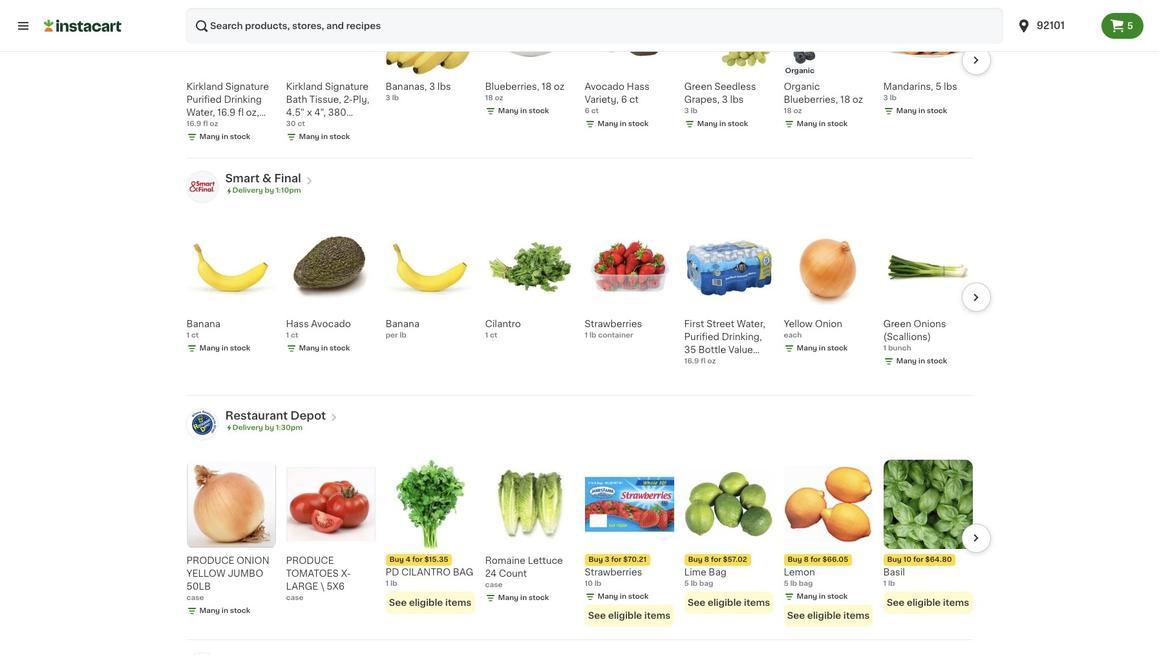 Task type: describe. For each thing, give the bounding box(es) containing it.
per
[[386, 332, 398, 339]]

product group containing basil
[[884, 460, 973, 614]]

in for kirkland signature bath tissue, 2-ply, 4.5" x 4", 380 sheets, 30 ct
[[321, 133, 328, 141]]

bath
[[286, 95, 307, 104]]

1 inside buy 4 for $15.35 pd cilantro bag 1 lb
[[386, 580, 389, 587]]

produce for large
[[286, 556, 334, 565]]

delivery by 1:10pm
[[233, 187, 301, 194]]

92101
[[1037, 21, 1065, 30]]

banana for banana per lb
[[386, 319, 420, 328]]

\
[[321, 582, 324, 591]]

stock for hass avocado
[[330, 345, 350, 352]]

many for green seedless grapes, 3 lbs
[[698, 121, 718, 128]]

10 inside buy 3 for $70.21 strawberries 10 lb
[[585, 580, 593, 587]]

banana per lb
[[386, 319, 420, 339]]

stock for produce onion yellow jumbo 50lb
[[230, 607, 251, 615]]

cilantro
[[485, 319, 521, 328]]

items for cilantro
[[445, 598, 472, 607]]

16.9 inside kirkland signature purified drinking water, 16.9 fl oz, 40-count
[[217, 108, 236, 117]]

bottle
[[699, 345, 726, 354]]

depot
[[291, 411, 326, 421]]

many for avocado hass variety, 6 ct
[[598, 121, 618, 128]]

count
[[499, 569, 527, 578]]

see eligible items for 1
[[887, 598, 970, 607]]

see for bag
[[688, 598, 706, 607]]

3 down the grapes,
[[685, 108, 689, 115]]

many in stock for green onions (scallions)
[[897, 358, 948, 365]]

4",
[[315, 108, 326, 117]]

jumbo
[[228, 569, 263, 578]]

fl inside kirkland signature purified drinking water, 16.9 fl oz, 40-count
[[238, 108, 244, 117]]

buy 8 for $66.05 lemon 5 lb bag
[[784, 556, 849, 587]]

bananas,
[[386, 82, 427, 91]]

3 inside buy 3 for $70.21 strawberries 10 lb
[[605, 556, 610, 563]]

many in stock down buy 8 for $66.05 lemon 5 lb bag
[[797, 593, 848, 600]]

many for romaine lettuce 24 count
[[498, 595, 519, 602]]

lbs inside green seedless grapes, 3 lbs 3 lb
[[731, 95, 744, 104]]

many in stock for kirkland signature purified drinking water, 16.9 fl oz, 40-count
[[200, 133, 251, 141]]

many for green onions (scallions)
[[897, 358, 917, 365]]

lb inside buy 8 for $66.05 lemon 5 lb bag
[[791, 580, 798, 587]]

lb inside buy 10 for $64.80 basil 1 lb
[[889, 580, 895, 587]]

see eligible items for cilantro
[[389, 598, 472, 607]]

count
[[203, 121, 229, 130]]

&
[[262, 174, 272, 184]]

pd
[[386, 568, 399, 577]]

in for avocado hass variety, 6 ct
[[620, 121, 627, 128]]

avocado hass variety, 6 ct 6 ct
[[585, 82, 650, 115]]

1:10pm
[[276, 187, 301, 194]]

many for organic blueberries, 18 oz
[[797, 121, 818, 128]]

tomatoes
[[286, 569, 339, 578]]

hass avocado 1 ct
[[286, 319, 351, 339]]

fl for first
[[701, 358, 706, 365]]

5 inside buy 8 for $66.05 lemon 5 lb bag
[[784, 580, 789, 587]]

basil
[[884, 568, 905, 577]]

in for kirkland signature purified drinking water, 16.9 fl oz, 40-count
[[222, 133, 228, 141]]

cilantro 1 ct
[[485, 319, 521, 339]]

see for cilantro
[[389, 598, 407, 607]]

lettuce
[[528, 556, 563, 565]]

4.5"
[[286, 108, 305, 117]]

many in stock for produce onion yellow jumbo 50lb
[[200, 607, 251, 615]]

drinking
[[224, 95, 262, 104]]

buy 8 for $57.02 lime bag 5 lb bag
[[685, 556, 747, 587]]

in for yellow onion
[[819, 345, 826, 352]]

items for bag
[[744, 598, 770, 607]]

3 inside mandarins, 5 lbs 3 lb
[[884, 95, 889, 102]]

many for yellow onion
[[797, 345, 818, 352]]

mandarins,
[[884, 82, 934, 91]]

each
[[784, 332, 802, 339]]

16.9 fl oz for pack
[[685, 358, 716, 365]]

many in stock for green seedless grapes, 3 lbs
[[698, 121, 749, 128]]

30 ct
[[286, 121, 305, 128]]

first street water, purified drinking, 35 bottle value pack
[[685, 319, 766, 367]]

92101 button
[[1017, 8, 1094, 44]]

see eligible items down buy 3 for $70.21 strawberries 10 lb
[[588, 611, 671, 620]]

mandarins, 5 lbs 3 lb
[[884, 82, 958, 102]]

in for banana
[[222, 345, 228, 352]]

signature for drinking
[[225, 82, 269, 91]]

smart & final image
[[187, 172, 218, 203]]

50lb
[[187, 582, 211, 591]]

sheets,
[[286, 121, 320, 130]]

1 inside strawberries 1 lb container
[[585, 332, 588, 339]]

380
[[328, 108, 347, 117]]

fl for kirkland
[[203, 121, 208, 128]]

organic for organic blueberries, 18 oz 18 oz
[[784, 82, 820, 91]]

strawberries inside buy 3 for $70.21 strawberries 10 lb
[[585, 568, 642, 577]]

kirkland signature bath tissue, 2-ply, 4.5" x 4", 380 sheets, 30 ct
[[286, 82, 370, 130]]

many in stock for mandarins, 5 lbs
[[897, 108, 948, 115]]

for for pd
[[412, 556, 423, 563]]

4
[[406, 556, 411, 563]]

ct inside hass avocado 1 ct
[[291, 332, 299, 339]]

16.9 fl oz for 40-
[[187, 121, 218, 128]]

drinking,
[[722, 332, 762, 341]]

in for green onions (scallions)
[[919, 358, 926, 365]]

lemon
[[784, 568, 816, 577]]

kirkland signature purified drinking water, 16.9 fl oz, 40-count
[[187, 82, 269, 130]]

container
[[598, 332, 634, 339]]

variety,
[[585, 95, 619, 104]]

delivery by 1:30pm
[[233, 424, 303, 431]]

delivery for smart
[[233, 187, 263, 194]]

buy 3 for $70.21 strawberries 10 lb
[[585, 556, 647, 587]]

green seedless grapes, 3 lbs 3 lb
[[685, 82, 757, 115]]

see eligible items button for 1
[[884, 592, 973, 614]]

8 for lime
[[705, 556, 710, 563]]

smart
[[225, 174, 260, 184]]

5 inside mandarins, 5 lbs 3 lb
[[936, 82, 942, 91]]

10 inside buy 10 for $64.80 basil 1 lb
[[904, 556, 912, 563]]

see eligible items button down buy 8 for $66.05 lemon 5 lb bag
[[784, 605, 873, 627]]

stock for banana
[[230, 345, 251, 352]]

avocado inside avocado hass variety, 6 ct 6 ct
[[585, 82, 625, 91]]

green for green onions (scallions)
[[884, 319, 912, 328]]

buy for basil
[[888, 556, 902, 563]]

grapes,
[[685, 95, 720, 104]]

many in stock down buy 3 for $70.21 strawberries 10 lb
[[598, 593, 649, 600]]

35
[[685, 345, 696, 354]]

onion
[[815, 319, 843, 328]]

stock for avocado hass variety, 6 ct
[[629, 121, 649, 128]]

value
[[729, 345, 753, 354]]

items down $70.21 at the bottom right of page
[[645, 611, 671, 620]]

2-
[[344, 95, 353, 104]]

5 button
[[1102, 13, 1144, 39]]

many for mandarins, 5 lbs
[[897, 108, 917, 115]]

lb inside mandarins, 5 lbs 3 lb
[[890, 95, 897, 102]]

$70.21
[[624, 556, 647, 563]]

many for hass avocado
[[299, 345, 320, 352]]

bag inside buy 8 for $57.02 lime bag 5 lb bag
[[700, 580, 714, 587]]

banana for banana 1 ct
[[187, 319, 221, 328]]

first
[[685, 319, 705, 328]]

lbs for 3
[[438, 82, 451, 91]]

eligible for pd
[[409, 598, 443, 607]]

in for produce onion yellow jumbo 50lb
[[222, 607, 228, 615]]

ply,
[[353, 95, 370, 104]]

stock for mandarins, 5 lbs
[[927, 108, 948, 115]]

bananas, 3 lbs 3 lb
[[386, 82, 451, 102]]

stock for kirkland signature purified drinking water, 16.9 fl oz, 40-count
[[230, 133, 251, 141]]

tissue,
[[310, 95, 341, 104]]

purified inside kirkland signature purified drinking water, 16.9 fl oz, 40-count
[[187, 95, 222, 104]]

1:30pm
[[276, 424, 303, 431]]

(scallions)
[[884, 332, 932, 341]]

5x6
[[327, 582, 345, 591]]

blueberries, inside blueberries, 18 oz 18 oz
[[485, 82, 540, 91]]

16.9 for first
[[685, 358, 699, 365]]

16.9 for kirkland
[[187, 121, 201, 128]]

see down buy 3 for $70.21 strawberries 10 lb
[[588, 611, 606, 620]]

oz,
[[246, 108, 259, 117]]

eligible down buy 8 for $66.05 lemon 5 lb bag
[[808, 611, 842, 620]]

produce tomatoes x- large \ 5x6 case
[[286, 556, 351, 602]]

40-
[[187, 121, 203, 130]]

hass inside hass avocado 1 ct
[[286, 319, 309, 328]]

instacart logo image
[[44, 18, 122, 34]]

see down lemon
[[788, 611, 805, 620]]

stock for green seedless grapes, 3 lbs
[[728, 121, 749, 128]]

92101 button
[[1009, 8, 1102, 44]]

organic blueberries, 18 oz 18 oz
[[784, 82, 864, 115]]

8 for lemon
[[804, 556, 809, 563]]

$57.02
[[723, 556, 747, 563]]

5 inside button
[[1128, 21, 1134, 30]]

buy 10 for $64.80 basil 1 lb
[[884, 556, 952, 587]]

1 inside hass avocado 1 ct
[[286, 332, 289, 339]]



Task type: vqa. For each thing, say whether or not it's contained in the screenshot.
SANUS Preferred 26"-55" Full-Motion TV Mount
no



Task type: locate. For each thing, give the bounding box(es) containing it.
stock for romaine lettuce 24 count
[[529, 595, 549, 602]]

for for strawberries
[[611, 556, 622, 563]]

many in stock for kirkland signature bath tissue, 2-ply, 4.5" x 4", 380 sheets, 30 ct
[[299, 133, 350, 141]]

by for restaurant
[[265, 424, 274, 431]]

product group containing lime bag
[[685, 460, 774, 614]]

lb inside green seedless grapes, 3 lbs 3 lb
[[691, 108, 698, 115]]

0 vertical spatial by
[[265, 187, 274, 194]]

signature up drinking
[[225, 82, 269, 91]]

16.9 up count
[[217, 108, 236, 117]]

5 product group from the left
[[884, 460, 973, 614]]

lbs inside mandarins, 5 lbs 3 lb
[[944, 82, 958, 91]]

0 vertical spatial strawberries
[[585, 319, 642, 328]]

3 down the bananas,
[[386, 95, 390, 102]]

eligible
[[409, 598, 443, 607], [708, 598, 742, 607], [907, 598, 941, 607], [608, 611, 642, 620], [808, 611, 842, 620]]

fl
[[238, 108, 244, 117], [203, 121, 208, 128], [701, 358, 706, 365]]

item carousel region containing kirkland signature purified drinking water, 16.9 fl oz, 40-count
[[168, 0, 991, 153]]

see eligible items for bag
[[688, 598, 770, 607]]

delivery down smart
[[233, 187, 263, 194]]

signature inside kirkland signature bath tissue, 2-ply, 4.5" x 4", 380 sheets, 30 ct
[[325, 82, 369, 91]]

10
[[904, 556, 912, 563], [585, 580, 593, 587]]

0 vertical spatial hass
[[627, 82, 650, 91]]

many for kirkland signature purified drinking water, 16.9 fl oz, 40-count
[[200, 133, 220, 141]]

4 buy from the left
[[788, 556, 803, 563]]

1 horizontal spatial produce
[[286, 556, 334, 565]]

1 horizontal spatial 30
[[323, 121, 335, 130]]

for inside buy 4 for $15.35 pd cilantro bag 1 lb
[[412, 556, 423, 563]]

ct inside cilantro 1 ct
[[490, 332, 498, 339]]

1 vertical spatial hass
[[286, 319, 309, 328]]

2 produce from the left
[[286, 556, 334, 565]]

Search field
[[186, 8, 1004, 44]]

1 banana from the left
[[187, 319, 221, 328]]

items down '$64.80'
[[943, 598, 970, 607]]

stock for blueberries, 18 oz
[[529, 108, 549, 115]]

1 horizontal spatial blueberries,
[[784, 95, 838, 104]]

buy inside buy 8 for $66.05 lemon 5 lb bag
[[788, 556, 803, 563]]

purified up 40-
[[187, 95, 222, 104]]

fl down bottle
[[701, 358, 706, 365]]

item carousel region
[[168, 0, 991, 153], [168, 218, 991, 390], [168, 455, 991, 635]]

2 item carousel region from the top
[[168, 218, 991, 390]]

yellow onion each
[[784, 319, 843, 339]]

case inside produce tomatoes x- large \ 5x6 case
[[286, 595, 304, 602]]

item carousel region containing produce onion yellow jumbo 50lb
[[168, 455, 991, 635]]

0 horizontal spatial blueberries,
[[485, 82, 540, 91]]

1 vertical spatial item carousel region
[[168, 218, 991, 390]]

0 vertical spatial 16.9 fl oz
[[187, 121, 218, 128]]

produce up yellow
[[187, 556, 234, 565]]

many down organic blueberries, 18 oz 18 oz
[[797, 121, 818, 128]]

for for lemon
[[811, 556, 821, 563]]

for left the $66.05
[[811, 556, 821, 563]]

for inside buy 3 for $70.21 strawberries 10 lb
[[611, 556, 622, 563]]

2 horizontal spatial case
[[485, 582, 503, 589]]

bag
[[709, 568, 727, 577]]

item carousel region for smart & final
[[168, 218, 991, 390]]

case inside produce onion yellow jumbo 50lb case
[[187, 595, 204, 602]]

by down &
[[265, 187, 274, 194]]

0 vertical spatial delivery
[[233, 187, 263, 194]]

0 horizontal spatial bag
[[700, 580, 714, 587]]

strawberries 1 lb container
[[585, 319, 642, 339]]

banana 1 ct
[[187, 319, 221, 339]]

lb inside buy 4 for $15.35 pd cilantro bag 1 lb
[[391, 580, 397, 587]]

many
[[498, 108, 519, 115], [897, 108, 917, 115], [598, 121, 618, 128], [698, 121, 718, 128], [797, 121, 818, 128], [200, 133, 220, 141], [299, 133, 320, 141], [200, 345, 220, 352], [299, 345, 320, 352], [797, 345, 818, 352], [897, 358, 917, 365], [598, 593, 618, 600], [797, 593, 818, 600], [498, 595, 519, 602], [200, 607, 220, 615]]

items down $57.02
[[744, 598, 770, 607]]

purified inside first street water, purified drinking, 35 bottle value pack
[[685, 332, 720, 341]]

buy left 4
[[390, 556, 404, 563]]

30 down '4.5"'
[[286, 121, 296, 128]]

water, inside kirkland signature purified drinking water, 16.9 fl oz, 40-count
[[187, 108, 215, 117]]

many in stock down hass avocado 1 ct at left
[[299, 345, 350, 352]]

0 vertical spatial green
[[685, 82, 713, 91]]

kirkland for purified
[[187, 82, 223, 91]]

1 vertical spatial 6
[[585, 108, 590, 115]]

1 vertical spatial strawberries
[[585, 568, 642, 577]]

for up bag
[[711, 556, 722, 563]]

buy for lime
[[689, 556, 703, 563]]

buy for lemon
[[788, 556, 803, 563]]

items for 1
[[943, 598, 970, 607]]

1 inside banana 1 ct
[[187, 332, 190, 339]]

many down hass avocado 1 ct at left
[[299, 345, 320, 352]]

oz
[[554, 82, 565, 91], [495, 95, 504, 102], [853, 95, 864, 104], [794, 108, 802, 115], [210, 121, 218, 128], [708, 358, 716, 365]]

kirkland up 40-
[[187, 82, 223, 91]]

2 horizontal spatial 16.9
[[685, 358, 699, 365]]

buy left $70.21 at the bottom right of page
[[589, 556, 603, 563]]

romaine
[[485, 556, 526, 565]]

1 8 from the left
[[705, 556, 710, 563]]

lbs for 5
[[944, 82, 958, 91]]

1 vertical spatial 10
[[585, 580, 593, 587]]

blueberries, inside organic blueberries, 18 oz 18 oz
[[784, 95, 838, 104]]

$66.05
[[823, 556, 849, 563]]

see eligible items button for bag
[[685, 592, 774, 614]]

purified down first
[[685, 332, 720, 341]]

1 bag from the left
[[700, 580, 714, 587]]

stock for yellow onion
[[828, 345, 848, 352]]

in for mandarins, 5 lbs
[[919, 108, 926, 115]]

green up the grapes,
[[685, 82, 713, 91]]

bag inside buy 8 for $66.05 lemon 5 lb bag
[[799, 580, 813, 587]]

1 inside green onions (scallions) 1 bunch
[[884, 345, 887, 352]]

see down pd
[[389, 598, 407, 607]]

0 vertical spatial purified
[[187, 95, 222, 104]]

8
[[705, 556, 710, 563], [804, 556, 809, 563]]

2 delivery from the top
[[233, 424, 263, 431]]

for for lime
[[711, 556, 722, 563]]

see down lime
[[688, 598, 706, 607]]

1 horizontal spatial avocado
[[585, 82, 625, 91]]

0 horizontal spatial avocado
[[311, 319, 351, 328]]

3 right the bananas,
[[430, 82, 435, 91]]

avocado inside hass avocado 1 ct
[[311, 319, 351, 328]]

3 for from the left
[[711, 556, 722, 563]]

16.9 left count
[[187, 121, 201, 128]]

see for 1
[[887, 598, 905, 607]]

3 down seedless on the top of page
[[722, 95, 728, 104]]

water, up drinking,
[[737, 319, 766, 328]]

many in stock down organic blueberries, 18 oz 18 oz
[[797, 121, 848, 128]]

0 horizontal spatial purified
[[187, 95, 222, 104]]

in for romaine lettuce 24 count
[[521, 595, 527, 602]]

by down restaurant depot
[[265, 424, 274, 431]]

1 horizontal spatial case
[[286, 595, 304, 602]]

1 delivery from the top
[[233, 187, 263, 194]]

signature inside kirkland signature purified drinking water, 16.9 fl oz, 40-count
[[225, 82, 269, 91]]

delivery down restaurant
[[233, 424, 263, 431]]

yellow
[[187, 569, 226, 578]]

bunch
[[889, 345, 912, 352]]

items down bag
[[445, 598, 472, 607]]

see eligible items button down bag
[[685, 592, 774, 614]]

strawberries up container
[[585, 319, 642, 328]]

item carousel region containing banana
[[168, 218, 991, 390]]

many in stock for banana
[[200, 345, 251, 352]]

16.9 down 35
[[685, 358, 699, 365]]

product group containing lemon
[[784, 460, 873, 627]]

2 buy from the left
[[589, 556, 603, 563]]

in for blueberries, 18 oz
[[521, 108, 527, 115]]

seedless
[[715, 82, 757, 91]]

item carousel region for restaurant depot
[[168, 455, 991, 635]]

many in stock for yellow onion
[[797, 345, 848, 352]]

product group containing pd cilantro bag
[[386, 460, 475, 614]]

lbs inside bananas, 3 lbs 3 lb
[[438, 82, 451, 91]]

stock for kirkland signature bath tissue, 2-ply, 4.5" x 4", 380 sheets, 30 ct
[[330, 133, 350, 141]]

0 horizontal spatial produce
[[187, 556, 234, 565]]

0 horizontal spatial fl
[[203, 121, 208, 128]]

items down buy 8 for $66.05 lemon 5 lb bag
[[844, 611, 870, 620]]

2 banana from the left
[[386, 319, 420, 328]]

0 horizontal spatial green
[[685, 82, 713, 91]]

4 for from the left
[[811, 556, 821, 563]]

street
[[707, 319, 735, 328]]

restaurant depot image
[[187, 409, 218, 440]]

many in stock for hass avocado
[[299, 345, 350, 352]]

0 vertical spatial 10
[[904, 556, 912, 563]]

stock for organic blueberries, 18 oz
[[828, 121, 848, 128]]

water, inside first street water, purified drinking, 35 bottle value pack
[[737, 319, 766, 328]]

8 inside buy 8 for $66.05 lemon 5 lb bag
[[804, 556, 809, 563]]

produce inside produce onion yellow jumbo 50lb case
[[187, 556, 234, 565]]

see eligible items down buy 8 for $66.05 lemon 5 lb bag
[[788, 611, 870, 620]]

purified
[[187, 95, 222, 104], [685, 332, 720, 341]]

5 for from the left
[[914, 556, 924, 563]]

green onions (scallions) 1 bunch
[[884, 319, 947, 352]]

buy for pd
[[390, 556, 404, 563]]

2 by from the top
[[265, 424, 274, 431]]

buy inside buy 3 for $70.21 strawberries 10 lb
[[589, 556, 603, 563]]

0 horizontal spatial 16.9
[[187, 121, 201, 128]]

many down 50lb
[[200, 607, 220, 615]]

water, up 40-
[[187, 108, 215, 117]]

1 vertical spatial fl
[[203, 121, 208, 128]]

many down lemon
[[797, 593, 818, 600]]

large
[[286, 582, 318, 591]]

1 horizontal spatial fl
[[238, 108, 244, 117]]

2 product group from the left
[[585, 460, 674, 627]]

eligible for lime
[[708, 598, 742, 607]]

many for banana
[[200, 345, 220, 352]]

eligible down cilantro
[[409, 598, 443, 607]]

many down count
[[200, 133, 220, 141]]

0 vertical spatial water,
[[187, 108, 215, 117]]

1 inside buy 10 for $64.80 basil 1 lb
[[884, 580, 887, 587]]

by for smart
[[265, 187, 274, 194]]

1 horizontal spatial purified
[[685, 332, 720, 341]]

many down count on the bottom left of page
[[498, 595, 519, 602]]

2 for from the left
[[611, 556, 622, 563]]

many in stock
[[498, 108, 549, 115], [897, 108, 948, 115], [598, 121, 649, 128], [698, 121, 749, 128], [797, 121, 848, 128], [200, 133, 251, 141], [299, 133, 350, 141], [200, 345, 251, 352], [299, 345, 350, 352], [797, 345, 848, 352], [897, 358, 948, 365], [598, 593, 649, 600], [797, 593, 848, 600], [498, 595, 549, 602], [200, 607, 251, 615]]

kirkland for bath
[[286, 82, 323, 91]]

onions
[[914, 319, 947, 328]]

many down banana 1 ct
[[200, 345, 220, 352]]

signature for tissue,
[[325, 82, 369, 91]]

strawberries
[[585, 319, 642, 328], [585, 568, 642, 577]]

many down buy 3 for $70.21 strawberries 10 lb
[[598, 593, 618, 600]]

final
[[274, 174, 301, 184]]

restaurant
[[225, 411, 288, 421]]

for inside buy 10 for $64.80 basil 1 lb
[[914, 556, 924, 563]]

buy inside buy 4 for $15.35 pd cilantro bag 1 lb
[[390, 556, 404, 563]]

1 horizontal spatial bag
[[799, 580, 813, 587]]

0 horizontal spatial 8
[[705, 556, 710, 563]]

1 vertical spatial water,
[[737, 319, 766, 328]]

bag down lemon
[[799, 580, 813, 587]]

2 vertical spatial 16.9
[[685, 358, 699, 365]]

0 vertical spatial fl
[[238, 108, 244, 117]]

30 inside kirkland signature bath tissue, 2-ply, 4.5" x 4", 380 sheets, 30 ct
[[323, 121, 335, 130]]

1 horizontal spatial kirkland
[[286, 82, 323, 91]]

see eligible items button down buy 10 for $64.80 basil 1 lb
[[884, 592, 973, 614]]

bag down lime
[[700, 580, 714, 587]]

1 vertical spatial organic
[[784, 82, 820, 91]]

see eligible items down buy 10 for $64.80 basil 1 lb
[[887, 598, 970, 607]]

1 for from the left
[[412, 556, 423, 563]]

lb
[[392, 95, 399, 102], [890, 95, 897, 102], [691, 108, 698, 115], [400, 332, 407, 339], [590, 332, 597, 339], [391, 580, 397, 587], [595, 580, 602, 587], [691, 580, 698, 587], [791, 580, 798, 587], [889, 580, 895, 587]]

produce inside produce tomatoes x- large \ 5x6 case
[[286, 556, 334, 565]]

stock
[[529, 108, 549, 115], [927, 108, 948, 115], [629, 121, 649, 128], [728, 121, 749, 128], [828, 121, 848, 128], [230, 133, 251, 141], [330, 133, 350, 141], [230, 345, 251, 352], [330, 345, 350, 352], [828, 345, 848, 352], [927, 358, 948, 365], [629, 593, 649, 600], [828, 593, 848, 600], [529, 595, 549, 602], [230, 607, 251, 615]]

eligible down buy 3 for $70.21 strawberries 10 lb
[[608, 611, 642, 620]]

0 horizontal spatial banana
[[187, 319, 221, 328]]

1 horizontal spatial hass
[[627, 82, 650, 91]]

many in stock for blueberries, 18 oz
[[498, 108, 549, 115]]

kirkland
[[187, 82, 223, 91], [286, 82, 323, 91]]

signature
[[225, 82, 269, 91], [325, 82, 369, 91]]

buy inside buy 10 for $64.80 basil 1 lb
[[888, 556, 902, 563]]

in for hass avocado
[[321, 345, 328, 352]]

lb inside bananas, 3 lbs 3 lb
[[392, 95, 399, 102]]

1 product group from the left
[[386, 460, 475, 614]]

smart & final
[[225, 174, 301, 184]]

for for basil
[[914, 556, 924, 563]]

bag
[[700, 580, 714, 587], [799, 580, 813, 587]]

3 item carousel region from the top
[[168, 455, 991, 635]]

see eligible items down bag
[[688, 598, 770, 607]]

1 vertical spatial 16.9 fl oz
[[685, 358, 716, 365]]

0 vertical spatial avocado
[[585, 82, 625, 91]]

romaine lettuce 24 count case
[[485, 556, 563, 589]]

1 vertical spatial avocado
[[311, 319, 351, 328]]

$15.35
[[425, 556, 449, 563]]

produce onion yellow jumbo 50lb case
[[187, 556, 270, 602]]

1 horizontal spatial water,
[[737, 319, 766, 328]]

product group
[[386, 460, 475, 614], [585, 460, 674, 627], [685, 460, 774, 614], [784, 460, 873, 627], [884, 460, 973, 614]]

1 horizontal spatial signature
[[325, 82, 369, 91]]

onion
[[237, 556, 270, 565]]

buy for strawberries
[[589, 556, 603, 563]]

1 vertical spatial by
[[265, 424, 274, 431]]

2 kirkland from the left
[[286, 82, 323, 91]]

1 vertical spatial delivery
[[233, 424, 263, 431]]

0 vertical spatial 16.9
[[217, 108, 236, 117]]

buy up lime
[[689, 556, 703, 563]]

0 horizontal spatial 6
[[585, 108, 590, 115]]

$64.80
[[926, 556, 952, 563]]

1 horizontal spatial 16.9 fl oz
[[685, 358, 716, 365]]

3 left $70.21 at the bottom right of page
[[605, 556, 610, 563]]

24
[[485, 569, 497, 578]]

many down variety,
[[598, 121, 618, 128]]

see eligible items down cilantro
[[389, 598, 472, 607]]

delivery for restaurant
[[233, 424, 263, 431]]

see
[[389, 598, 407, 607], [688, 598, 706, 607], [887, 598, 905, 607], [588, 611, 606, 620], [788, 611, 805, 620]]

many in stock down blueberries, 18 oz 18 oz
[[498, 108, 549, 115]]

3 product group from the left
[[685, 460, 774, 614]]

1 horizontal spatial lbs
[[731, 95, 744, 104]]

lime
[[685, 568, 707, 577]]

for inside buy 8 for $66.05 lemon 5 lb bag
[[811, 556, 821, 563]]

ct inside kirkland signature bath tissue, 2-ply, 4.5" x 4", 380 sheets, 30 ct
[[337, 121, 346, 130]]

4 product group from the left
[[784, 460, 873, 627]]

for right 4
[[412, 556, 423, 563]]

green for green seedless grapes, 3 lbs
[[685, 82, 713, 91]]

in for green seedless grapes, 3 lbs
[[720, 121, 726, 128]]

yellow
[[784, 319, 813, 328]]

1 vertical spatial green
[[884, 319, 912, 328]]

6 right variety,
[[621, 95, 627, 104]]

banana
[[187, 319, 221, 328], [386, 319, 420, 328]]

5
[[1128, 21, 1134, 30], [936, 82, 942, 91], [685, 580, 689, 587], [784, 580, 789, 587]]

hass inside avocado hass variety, 6 ct 6 ct
[[627, 82, 650, 91]]

x-
[[341, 569, 351, 578]]

many for produce onion yellow jumbo 50lb
[[200, 607, 220, 615]]

1 inside cilantro 1 ct
[[485, 332, 488, 339]]

many in stock down mandarins, 5 lbs 3 lb
[[897, 108, 948, 115]]

see eligible items button
[[386, 592, 475, 614], [685, 592, 774, 614], [884, 592, 973, 614], [585, 605, 674, 627], [784, 605, 873, 627]]

case inside romaine lettuce 24 count case
[[485, 582, 503, 589]]

16.9
[[217, 108, 236, 117], [187, 121, 201, 128], [685, 358, 699, 365]]

buy 4 for $15.35 pd cilantro bag 1 lb
[[386, 556, 474, 587]]

items
[[445, 598, 472, 607], [744, 598, 770, 607], [943, 598, 970, 607], [645, 611, 671, 620], [844, 611, 870, 620]]

0 horizontal spatial water,
[[187, 108, 215, 117]]

2 8 from the left
[[804, 556, 809, 563]]

many down mandarins, 5 lbs 3 lb
[[897, 108, 917, 115]]

many in stock down sheets,
[[299, 133, 350, 141]]

pack
[[685, 358, 707, 367]]

product group containing strawberries
[[585, 460, 674, 627]]

0 horizontal spatial hass
[[286, 319, 309, 328]]

many down sheets,
[[299, 133, 320, 141]]

green
[[685, 82, 713, 91], [884, 319, 912, 328]]

8 up bag
[[705, 556, 710, 563]]

1 horizontal spatial 16.9
[[217, 108, 236, 117]]

5 buy from the left
[[888, 556, 902, 563]]

many in stock down bunch
[[897, 358, 948, 365]]

0 vertical spatial blueberries,
[[485, 82, 540, 91]]

for left $70.21 at the bottom right of page
[[611, 556, 622, 563]]

case down 24
[[485, 582, 503, 589]]

many in stock down yellow onion each
[[797, 345, 848, 352]]

buy up basil
[[888, 556, 902, 563]]

many for kirkland signature bath tissue, 2-ply, 4.5" x 4", 380 sheets, 30 ct
[[299, 133, 320, 141]]

2 vertical spatial fl
[[701, 358, 706, 365]]

0 horizontal spatial signature
[[225, 82, 269, 91]]

5 inside buy 8 for $57.02 lime bag 5 lb bag
[[685, 580, 689, 587]]

1 produce from the left
[[187, 556, 234, 565]]

restaurant depot
[[225, 411, 326, 421]]

many in stock down produce onion yellow jumbo 50lb case
[[200, 607, 251, 615]]

many in stock for avocado hass variety, 6 ct
[[598, 121, 649, 128]]

many in stock for organic blueberries, 18 oz
[[797, 121, 848, 128]]

green inside green onions (scallions) 1 bunch
[[884, 319, 912, 328]]

green inside green seedless grapes, 3 lbs 3 lb
[[685, 82, 713, 91]]

0 horizontal spatial lbs
[[438, 82, 451, 91]]

2 bag from the left
[[799, 580, 813, 587]]

1 horizontal spatial 6
[[621, 95, 627, 104]]

0 vertical spatial item carousel region
[[168, 0, 991, 153]]

0 horizontal spatial 30
[[286, 121, 296, 128]]

ct inside banana 1 ct
[[191, 332, 199, 339]]

see eligible items button for cilantro
[[386, 592, 475, 614]]

many in stock down count
[[200, 133, 251, 141]]

many for blueberries, 18 oz
[[498, 108, 519, 115]]

lbs right the bananas,
[[438, 82, 451, 91]]

2 horizontal spatial lbs
[[944, 82, 958, 91]]

produce for jumbo
[[187, 556, 234, 565]]

30 down 4", on the left top
[[323, 121, 335, 130]]

eligible for basil
[[907, 598, 941, 607]]

3 down mandarins,
[[884, 95, 889, 102]]

blueberries,
[[485, 82, 540, 91], [784, 95, 838, 104]]

kirkland inside kirkland signature bath tissue, 2-ply, 4.5" x 4", 380 sheets, 30 ct
[[286, 82, 323, 91]]

1 vertical spatial blueberries,
[[784, 95, 838, 104]]

case
[[485, 582, 503, 589], [187, 595, 204, 602], [286, 595, 304, 602]]

2 vertical spatial item carousel region
[[168, 455, 991, 635]]

lb inside buy 3 for $70.21 strawberries 10 lb
[[595, 580, 602, 587]]

0 horizontal spatial case
[[187, 595, 204, 602]]

1 horizontal spatial 8
[[804, 556, 809, 563]]

many in stock for romaine lettuce 24 count
[[498, 595, 549, 602]]

1 item carousel region from the top
[[168, 0, 991, 153]]

2 strawberries from the top
[[585, 568, 642, 577]]

bag
[[453, 568, 474, 577]]

0 horizontal spatial 16.9 fl oz
[[187, 121, 218, 128]]

8 inside buy 8 for $57.02 lime bag 5 lb bag
[[705, 556, 710, 563]]

lb inside banana per lb
[[400, 332, 407, 339]]

1 buy from the left
[[390, 556, 404, 563]]

signature up 2-
[[325, 82, 369, 91]]

see eligible items button down buy 3 for $70.21 strawberries 10 lb
[[585, 605, 674, 627]]

eligible down buy 10 for $64.80 basil 1 lb
[[907, 598, 941, 607]]

eligible down bag
[[708, 598, 742, 607]]

1 vertical spatial purified
[[685, 332, 720, 341]]

3 buy from the left
[[689, 556, 703, 563]]

1 strawberries from the top
[[585, 319, 642, 328]]

by
[[265, 187, 274, 194], [265, 424, 274, 431]]

x
[[307, 108, 312, 117]]

buy inside buy 8 for $57.02 lime bag 5 lb bag
[[689, 556, 703, 563]]

for left '$64.80'
[[914, 556, 924, 563]]

1 horizontal spatial banana
[[386, 319, 420, 328]]

0 horizontal spatial kirkland
[[187, 82, 223, 91]]

1 vertical spatial 16.9
[[187, 121, 201, 128]]

1 horizontal spatial green
[[884, 319, 912, 328]]

green up (scallions)
[[884, 319, 912, 328]]

strawberries down $70.21 at the bottom right of page
[[585, 568, 642, 577]]

see down basil
[[887, 598, 905, 607]]

2 signature from the left
[[325, 82, 369, 91]]

cilantro
[[402, 568, 451, 577]]

lb inside buy 8 for $57.02 lime bag 5 lb bag
[[691, 580, 698, 587]]

None search field
[[186, 8, 1004, 44]]

organic for organic
[[786, 68, 815, 75]]

stock for green onions (scallions)
[[927, 358, 948, 365]]

1 horizontal spatial 10
[[904, 556, 912, 563]]

in for organic blueberries, 18 oz
[[819, 121, 826, 128]]

kirkland up the bath
[[286, 82, 323, 91]]

fl right 40-
[[203, 121, 208, 128]]

organic inside organic blueberries, 18 oz 18 oz
[[784, 82, 820, 91]]

case down large
[[286, 595, 304, 602]]

0 horizontal spatial 10
[[585, 580, 593, 587]]

case down 50lb
[[187, 595, 204, 602]]

many down the grapes,
[[698, 121, 718, 128]]

1 by from the top
[[265, 187, 274, 194]]

for inside buy 8 for $57.02 lime bag 5 lb bag
[[711, 556, 722, 563]]

1 kirkland from the left
[[187, 82, 223, 91]]

delivery
[[233, 187, 263, 194], [233, 424, 263, 431]]

lb inside strawberries 1 lb container
[[590, 332, 597, 339]]

kirkland inside kirkland signature purified drinking water, 16.9 fl oz, 40-count
[[187, 82, 223, 91]]

many down the each
[[797, 345, 818, 352]]

1 signature from the left
[[225, 82, 269, 91]]

2 horizontal spatial fl
[[701, 358, 706, 365]]

ct
[[630, 95, 639, 104], [592, 108, 599, 115], [298, 121, 305, 128], [337, 121, 346, 130], [191, 332, 199, 339], [291, 332, 299, 339], [490, 332, 498, 339]]

many down bunch
[[897, 358, 917, 365]]

fl left "oz," at the left top of the page
[[238, 108, 244, 117]]

blueberries, 18 oz 18 oz
[[485, 82, 565, 102]]

0 vertical spatial organic
[[786, 68, 815, 75]]

lbs right mandarins,
[[944, 82, 958, 91]]

many in stock down avocado hass variety, 6 ct 6 ct
[[598, 121, 649, 128]]

buy up lemon
[[788, 556, 803, 563]]

0 vertical spatial 6
[[621, 95, 627, 104]]

many in stock down green seedless grapes, 3 lbs 3 lb
[[698, 121, 749, 128]]



